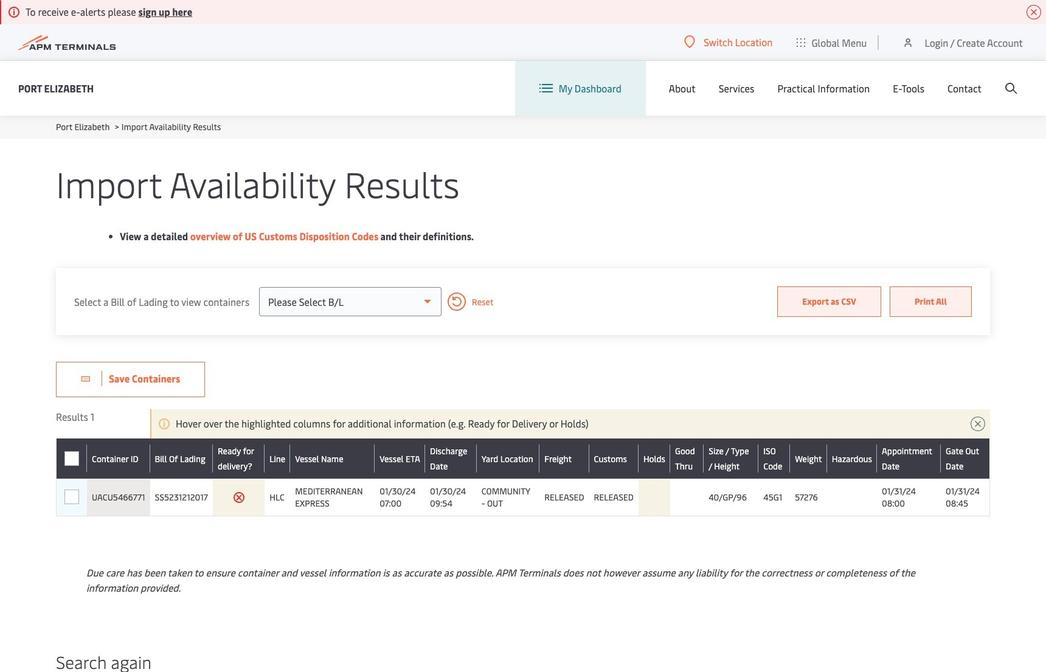 Task type: describe. For each thing, give the bounding box(es) containing it.
not ready image
[[233, 492, 245, 504]]



Task type: vqa. For each thing, say whether or not it's contained in the screenshot.
checkbox
yes



Task type: locate. For each thing, give the bounding box(es) containing it.
None checkbox
[[64, 451, 79, 466]]

close alert image
[[1027, 5, 1042, 19]]

None checkbox
[[64, 451, 79, 466], [64, 490, 79, 504], [64, 490, 79, 505], [64, 451, 79, 466], [64, 490, 79, 504], [64, 490, 79, 505]]



